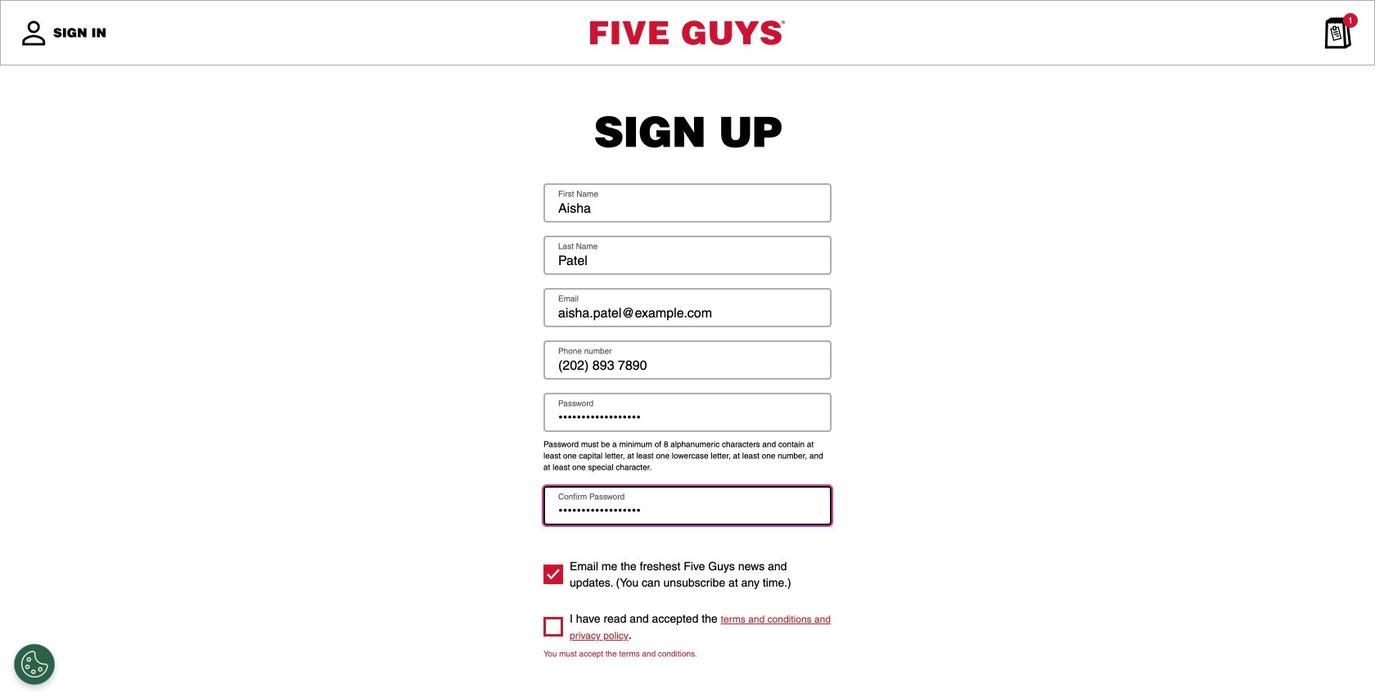 Task type: describe. For each thing, give the bounding box(es) containing it.
five guys home, opens in new tab image
[[590, 20, 785, 45]]



Task type: locate. For each thing, give the bounding box(es) containing it.
bag icon image
[[1322, 16, 1355, 49]]

main element
[[0, 0, 1375, 65]]



